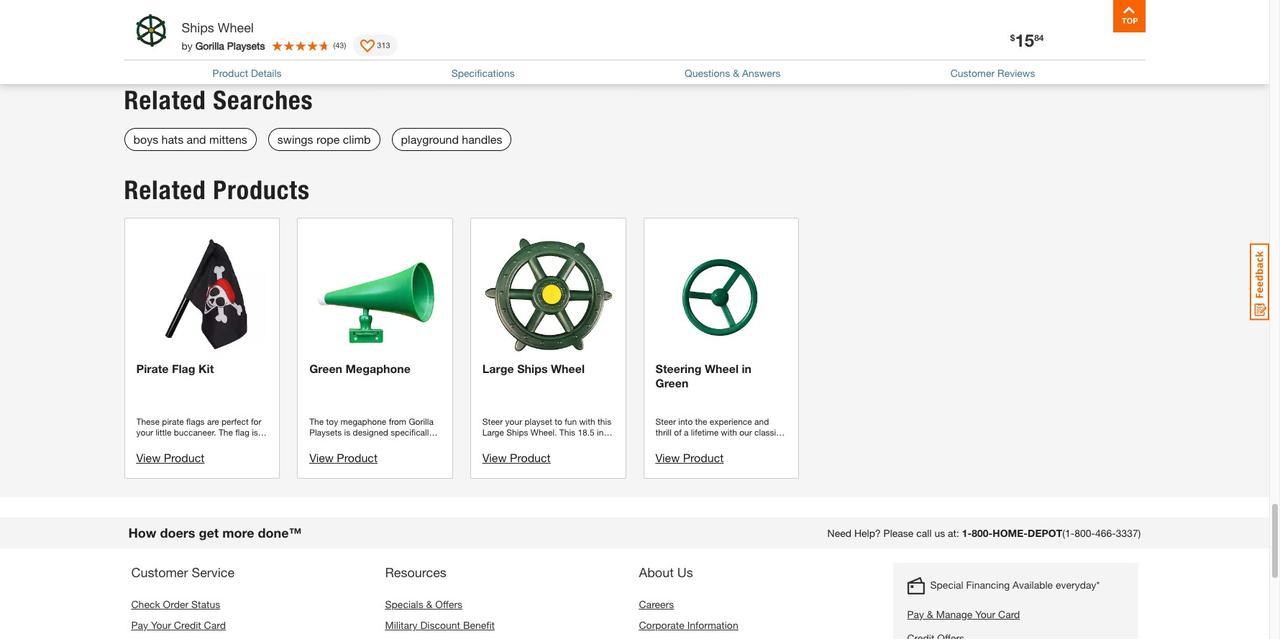 Task type: vqa. For each thing, say whether or not it's contained in the screenshot.


Task type: describe. For each thing, give the bounding box(es) containing it.
2 / 7 group
[[311, 0, 369, 6]]

4 / 7 image
[[651, 0, 705, 6]]

display image
[[361, 40, 375, 54]]

steering
[[656, 362, 702, 376]]

pirate
[[136, 362, 169, 376]]

(
[[333, 40, 335, 49]]

large ships wheel image
[[483, 231, 614, 362]]

information
[[688, 620, 739, 632]]

wheel for steering
[[705, 362, 739, 376]]

pirate flag kit link
[[136, 231, 268, 405]]

status
[[191, 599, 220, 611]]

view product link for large
[[483, 451, 551, 465]]

about us
[[639, 565, 694, 581]]

view product for pirate
[[136, 451, 205, 465]]

careers link
[[639, 599, 674, 611]]

2 800- from the left
[[1075, 528, 1096, 540]]

customer for customer reviews
[[951, 67, 995, 79]]

questions & answers
[[685, 67, 781, 79]]

3 / 7 image
[[481, 0, 533, 6]]

view product link for steering
[[656, 451, 724, 465]]

military discount benefit
[[385, 620, 495, 632]]

offers
[[436, 599, 463, 611]]

details
[[251, 67, 282, 79]]

doers
[[160, 525, 195, 541]]

order
[[163, 599, 189, 611]]

1 horizontal spatial your
[[976, 609, 996, 621]]

hats
[[162, 133, 184, 146]]

& for answers
[[733, 67, 740, 79]]

related products
[[124, 175, 310, 206]]

how doers get more done™
[[128, 525, 302, 541]]

playground
[[401, 133, 459, 146]]

corporate
[[639, 620, 685, 632]]

flag
[[172, 362, 195, 376]]

searches
[[213, 85, 313, 116]]

megaphone
[[346, 362, 411, 376]]

swings rope climb
[[278, 133, 371, 146]]

green inside steering wheel in green
[[656, 376, 689, 390]]

related searches
[[124, 85, 313, 116]]

everyday*
[[1056, 579, 1101, 592]]

pay for pay & manage your card
[[908, 609, 925, 621]]

& for offers
[[426, 599, 433, 611]]

please
[[884, 528, 914, 540]]

products
[[213, 175, 310, 206]]

need help? please call us at: 1-800-home-depot (1-800-466-3337)
[[828, 528, 1142, 540]]

playground handles
[[401, 133, 503, 146]]

pay & manage your card link
[[908, 607, 1101, 623]]

by gorilla playsets
[[182, 39, 265, 51]]

313 button
[[354, 35, 398, 56]]

financing
[[967, 579, 1010, 592]]

credit
[[174, 620, 201, 632]]

0 horizontal spatial card
[[204, 620, 226, 632]]

green megaphone link
[[310, 231, 441, 405]]

boys hats and mittens link
[[124, 128, 257, 151]]

related for related searches
[[124, 85, 206, 116]]

check
[[131, 599, 160, 611]]

ships wheel
[[182, 19, 254, 35]]

green megaphone
[[310, 362, 411, 376]]

specials & offers link
[[385, 599, 463, 611]]

need
[[828, 528, 852, 540]]

benefit
[[463, 620, 495, 632]]

playsets
[[227, 39, 265, 51]]

466-
[[1096, 528, 1117, 540]]

5 / 7 image
[[821, 0, 876, 6]]

service
[[192, 565, 235, 581]]

pay your credit card link
[[131, 620, 226, 632]]

resources
[[385, 565, 447, 581]]

swings rope climb link
[[268, 128, 380, 151]]

more
[[222, 525, 254, 541]]

check order status
[[131, 599, 220, 611]]

product for kit
[[164, 451, 205, 465]]

customer for customer service
[[131, 565, 188, 581]]

specials
[[385, 599, 424, 611]]

feedback link image
[[1251, 243, 1270, 321]]

climb
[[343, 133, 371, 146]]

at:
[[948, 528, 960, 540]]

5 / 7 group
[[821, 0, 878, 6]]

top button
[[1114, 0, 1146, 32]]

1-
[[963, 528, 972, 540]]

$ 15 84
[[1011, 30, 1044, 50]]

steering wheel in green link
[[656, 231, 787, 405]]

careers
[[639, 599, 674, 611]]

0 horizontal spatial green
[[310, 362, 343, 376]]

)
[[344, 40, 346, 49]]

view product link for green
[[310, 451, 378, 465]]

1 vertical spatial ships
[[517, 362, 548, 376]]

manage
[[937, 609, 973, 621]]

swings
[[278, 133, 313, 146]]

large
[[483, 362, 514, 376]]

in
[[742, 362, 752, 376]]

pirate flag kit image
[[136, 231, 268, 362]]

answers
[[743, 67, 781, 79]]



Task type: locate. For each thing, give the bounding box(es) containing it.
product details
[[213, 67, 282, 79]]

your down "order"
[[151, 620, 171, 632]]

0 vertical spatial green
[[310, 362, 343, 376]]

related up 'hats'
[[124, 85, 206, 116]]

check order status link
[[131, 599, 220, 611]]

questions & answers button
[[685, 65, 781, 81], [685, 65, 781, 81]]

rope
[[317, 133, 340, 146]]

1 horizontal spatial customer
[[951, 67, 995, 79]]

1 horizontal spatial wheel
[[551, 362, 585, 376]]

$
[[1011, 32, 1016, 43]]

handles
[[462, 133, 503, 146]]

2 / 7 image
[[311, 0, 364, 6]]

view product for green
[[310, 451, 378, 465]]

wheel inside steering wheel in green
[[705, 362, 739, 376]]

pay left manage
[[908, 609, 925, 621]]

related
[[124, 85, 206, 116], [124, 175, 206, 206]]

1 horizontal spatial &
[[733, 67, 740, 79]]

card down special financing available everyday*
[[999, 609, 1021, 621]]

( 43 )
[[333, 40, 346, 49]]

84
[[1035, 32, 1044, 43]]

playground handles link
[[392, 128, 512, 151]]

2 related from the top
[[124, 175, 206, 206]]

1 related from the top
[[124, 85, 206, 116]]

2 horizontal spatial wheel
[[705, 362, 739, 376]]

view product link for pirate
[[136, 451, 205, 465]]

view for large ships wheel
[[483, 451, 507, 465]]

kit
[[199, 362, 214, 376]]

3337)
[[1117, 528, 1142, 540]]

313
[[377, 40, 391, 49]]

military
[[385, 620, 418, 632]]

get
[[199, 525, 219, 541]]

15
[[1016, 30, 1035, 50]]

customer reviews
[[951, 67, 1036, 79]]

ships up by
[[182, 19, 214, 35]]

pay down check
[[131, 620, 148, 632]]

3 view product from the left
[[310, 451, 378, 465]]

3 / 7 group
[[481, 0, 539, 6]]

green
[[310, 362, 343, 376], [656, 376, 689, 390]]

0 horizontal spatial 800-
[[972, 528, 993, 540]]

1 horizontal spatial green
[[656, 376, 689, 390]]

specifications
[[452, 67, 515, 79]]

depot
[[1028, 528, 1063, 540]]

discount
[[421, 620, 461, 632]]

1 vertical spatial customer
[[131, 565, 188, 581]]

product
[[213, 67, 248, 79], [164, 451, 205, 465], [683, 451, 724, 465], [337, 451, 378, 465], [510, 451, 551, 465]]

green down the steering
[[656, 376, 689, 390]]

gorilla
[[196, 39, 224, 51]]

special
[[931, 579, 964, 592]]

view product link
[[136, 451, 205, 465], [656, 451, 724, 465], [310, 451, 378, 465], [483, 451, 551, 465]]

by
[[182, 39, 193, 51]]

customer left reviews
[[951, 67, 995, 79]]

1 horizontal spatial 800-
[[1075, 528, 1096, 540]]

product image image
[[128, 7, 174, 54]]

4 view from the left
[[483, 451, 507, 465]]

0 horizontal spatial your
[[151, 620, 171, 632]]

us
[[678, 565, 694, 581]]

1 vertical spatial green
[[656, 376, 689, 390]]

customer reviews button
[[951, 65, 1036, 81], [951, 65, 1036, 81]]

and
[[187, 133, 206, 146]]

your down financing at the bottom
[[976, 609, 996, 621]]

2 view product from the left
[[656, 451, 724, 465]]

ships
[[182, 19, 214, 35], [517, 362, 548, 376]]

&
[[733, 67, 740, 79], [426, 599, 433, 611], [927, 609, 934, 621]]

about
[[639, 565, 674, 581]]

& left answers
[[733, 67, 740, 79]]

pay for pay your credit card
[[131, 620, 148, 632]]

(1-
[[1063, 528, 1075, 540]]

customer up check
[[131, 565, 188, 581]]

military discount benefit link
[[385, 620, 495, 632]]

4 view product link from the left
[[483, 451, 551, 465]]

large ships wheel link
[[483, 231, 614, 405]]

wheel right large
[[551, 362, 585, 376]]

wheel left in in the bottom right of the page
[[705, 362, 739, 376]]

1 view from the left
[[136, 451, 161, 465]]

view for pirate flag kit
[[136, 451, 161, 465]]

800- right the 'at:'
[[972, 528, 993, 540]]

0 vertical spatial ships
[[182, 19, 214, 35]]

pay & manage your card
[[908, 609, 1021, 621]]

0 horizontal spatial &
[[426, 599, 433, 611]]

wheel up playsets
[[218, 19, 254, 35]]

boys hats and mittens
[[133, 133, 247, 146]]

& left offers
[[426, 599, 433, 611]]

ships right large
[[517, 362, 548, 376]]

2 horizontal spatial &
[[927, 609, 934, 621]]

related down 'hats'
[[124, 175, 206, 206]]

3 view from the left
[[310, 451, 334, 465]]

1 view product from the left
[[136, 451, 205, 465]]

help?
[[855, 528, 881, 540]]

reviews
[[998, 67, 1036, 79]]

us
[[935, 528, 946, 540]]

product for in
[[683, 451, 724, 465]]

done™
[[258, 525, 302, 541]]

0 horizontal spatial customer
[[131, 565, 188, 581]]

view
[[136, 451, 161, 465], [656, 451, 680, 465], [310, 451, 334, 465], [483, 451, 507, 465]]

green left megaphone
[[310, 362, 343, 376]]

& for manage
[[927, 609, 934, 621]]

0 horizontal spatial wheel
[[218, 19, 254, 35]]

2 view product link from the left
[[656, 451, 724, 465]]

3 view product link from the left
[[310, 451, 378, 465]]

800-
[[972, 528, 993, 540], [1075, 528, 1096, 540]]

boys
[[133, 133, 158, 146]]

large ships wheel
[[483, 362, 585, 376]]

view product for large
[[483, 451, 551, 465]]

1 horizontal spatial pay
[[908, 609, 925, 621]]

1 vertical spatial related
[[124, 175, 206, 206]]

4 / 7 group
[[651, 0, 708, 6]]

specifications button
[[452, 65, 515, 81], [452, 65, 515, 81]]

specials & offers
[[385, 599, 463, 611]]

1 view product link from the left
[[136, 451, 205, 465]]

0 vertical spatial related
[[124, 85, 206, 116]]

wheel for ships
[[218, 19, 254, 35]]

0 horizontal spatial ships
[[182, 19, 214, 35]]

pirate flag kit
[[136, 362, 214, 376]]

mittens
[[209, 133, 247, 146]]

0 vertical spatial customer
[[951, 67, 995, 79]]

card down status
[[204, 620, 226, 632]]

questions
[[685, 67, 731, 79]]

view for green megaphone
[[310, 451, 334, 465]]

related for related products
[[124, 175, 206, 206]]

product for wheel
[[510, 451, 551, 465]]

2 view from the left
[[656, 451, 680, 465]]

green megaphone image
[[310, 231, 441, 362]]

customer
[[951, 67, 995, 79], [131, 565, 188, 581]]

pay your credit card
[[131, 620, 226, 632]]

& left manage
[[927, 609, 934, 621]]

800- right depot at the right of page
[[1075, 528, 1096, 540]]

1 horizontal spatial card
[[999, 609, 1021, 621]]

corporate information
[[639, 620, 739, 632]]

steering wheel in green image
[[656, 231, 787, 362]]

call
[[917, 528, 932, 540]]

corporate information link
[[639, 620, 739, 632]]

how
[[128, 525, 157, 541]]

1 horizontal spatial ships
[[517, 362, 548, 376]]

available
[[1013, 579, 1054, 592]]

1 800- from the left
[[972, 528, 993, 540]]

0 horizontal spatial pay
[[131, 620, 148, 632]]

view for steering wheel in green
[[656, 451, 680, 465]]

4 view product from the left
[[483, 451, 551, 465]]

43
[[335, 40, 344, 49]]

view product for steering
[[656, 451, 724, 465]]



